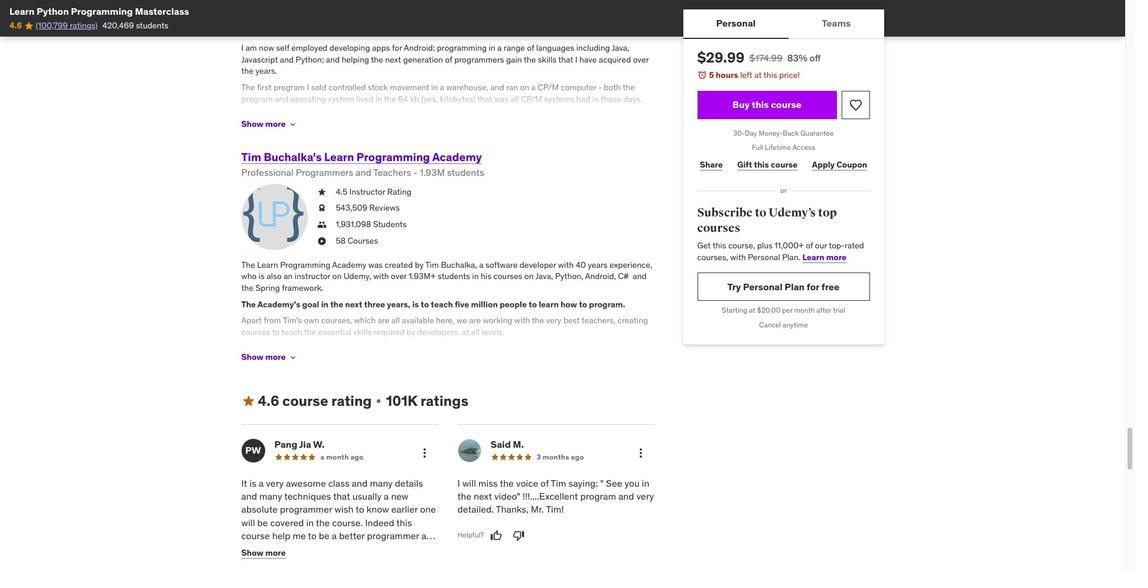 Task type: locate. For each thing, give the bounding box(es) containing it.
java, inside 'the learn programming academy was created by tim buchalka, a software developer with 40 years experience, who is also an instructor on udemy, with over 1.93m+ students in his courses on java, python, android, c#  and the spring framework. the academy's goal in the next three years, is to teach five million people to learn how to program. apart from tim's own courses, which are all available here, we are working with the very best teachers, creating courses to teach the essential skills required by developers, at all levels. one other important philosophy is that our courses are taught by real professionals; software developers with real and substantial experience in the industry, who are also great teachers.  all our instructors are experienced, software developers!'
[[535, 271, 553, 282]]

additional actions for review by pang jia w. image
[[417, 446, 432, 460]]

the down own
[[304, 327, 316, 338]]

month
[[794, 306, 815, 315], [326, 453, 349, 462]]

included
[[445, 121, 477, 132]]

1 horizontal spatial software
[[486, 260, 518, 270]]

many up usually
[[370, 478, 393, 489]]

real down levels.
[[481, 343, 494, 354]]

cp/m up the retail,
[[521, 94, 542, 104]]

xsmall image down programmers
[[317, 186, 326, 198]]

1 vertical spatial java,
[[535, 271, 553, 282]]

2 horizontal spatial programming
[[357, 150, 430, 164]]

2 vertical spatial at
[[462, 327, 469, 338]]

0 horizontal spatial skills
[[353, 327, 372, 338]]

101k ratings
[[386, 392, 468, 410]]

0 horizontal spatial java,
[[535, 271, 553, 282]]

0 vertical spatial at
[[754, 70, 762, 80]]

2 vertical spatial the
[[241, 299, 256, 310]]

very inside i will miss the voice of tim saying: " see you in the next video" !!!....excellent program and very detailed. thanks, mr. tim!
[[636, 491, 654, 503]]

show more button for program
[[241, 113, 298, 136]]

required
[[374, 327, 405, 338]]

over right acquired
[[633, 54, 649, 65]]

543,509
[[336, 203, 367, 213]]

2 vertical spatial all
[[471, 327, 480, 338]]

0 vertical spatial skills
[[538, 54, 556, 65]]

of inside get this course, plus 11,000+ of our top-rated courses, with personal plan.
[[806, 241, 813, 251]]

2 horizontal spatial tim
[[551, 478, 566, 489]]

build
[[388, 544, 409, 556]]

1 horizontal spatial month
[[794, 306, 815, 315]]

with up employed
[[313, 26, 329, 37]]

xsmall image left 1,931,098
[[317, 219, 326, 231]]

programmer up build in the left bottom of the page
[[367, 530, 419, 542]]

professionals;
[[496, 343, 548, 354]]

additional actions for review by said m. image
[[634, 446, 648, 460]]

i am a programmer with over 30 years' experience gained in a range of industries, the last 16 with ibm. i am now self employed developing apps for android; programming in a range of languages including java, javascript and python; and helping the next generation of programmers gain the skills that i have acquired over the years. the first program i sold controlled stock movement in a warehouse, and ran on a cp/m computer - both the program and operating system lived in the 64 kb (yes, kilobytes) that was all cp/m systems had in those days. i have gained experience in a wide range of industries including utilities, retail, insurance and the motor manufacturing industry. my clients and employers have included northumbrian water, arcadia, royal sun alliance, nissan and jaguar landrover. i also worked for sunderland university for 3 years preparing and delivering training courses in computing.
[[241, 26, 649, 155]]

0 horizontal spatial ago
[[351, 453, 364, 462]]

of inside i will miss the voice of tim saying: " see you in the next video" !!!....excellent program and very detailed. thanks, mr. tim!
[[541, 478, 549, 489]]

1 vertical spatial academy
[[332, 260, 366, 270]]

at
[[754, 70, 762, 80], [749, 306, 755, 315], [462, 327, 469, 338]]

1 vertical spatial show
[[241, 352, 263, 363]]

new
[[391, 491, 408, 503]]

1 horizontal spatial xsmall image
[[317, 219, 326, 231]]

0 vertical spatial have
[[579, 54, 597, 65]]

in down stock at the top
[[376, 94, 382, 104]]

tim inside 'the learn programming academy was created by tim buchalka, a software developer with 40 years experience, who is also an instructor on udemy, with over 1.93m+ students in his courses on java, python, android, c#  and the spring framework. the academy's goal in the next three years, is to teach five million people to learn how to program. apart from tim's own courses, which are all available here, we are working with the very best teachers, creating courses to teach the essential skills required by developers, at all levels. one other important philosophy is that our courses are taught by real professionals; software developers with real and substantial experience in the industry, who are also great teachers.  all our instructors are experienced, software developers!'
[[425, 260, 439, 270]]

rating
[[387, 186, 412, 197]]

program.
[[589, 299, 625, 310]]

programming for academy
[[280, 260, 330, 270]]

2 vertical spatial next
[[474, 491, 492, 503]]

coupon
[[837, 159, 867, 170]]

this right get
[[713, 241, 726, 251]]

next down 'apps'
[[385, 54, 401, 65]]

a down w.
[[320, 453, 325, 462]]

mark review by said m. as helpful image
[[490, 530, 502, 542]]

have down industries
[[426, 121, 443, 132]]

gift this course link
[[735, 153, 800, 177]]

courses, inside 'the learn programming academy was created by tim buchalka, a software developer with 40 years experience, who is also an instructor on udemy, with over 1.93m+ students in his courses on java, python, android, c#  and the spring framework. the academy's goal in the next three years, is to teach five million people to learn how to program. apart from tim's own courses, which are all available here, we are working with the very best teachers, creating courses to teach the essential skills required by developers, at all levels. one other important philosophy is that our courses are taught by real professionals; software developers with real and substantial experience in the industry, who are also great teachers.  all our instructors are experienced, software developers!'
[[321, 315, 352, 326]]

very down you
[[636, 491, 654, 503]]

1 horizontal spatial skills
[[538, 54, 556, 65]]

on inside i am a programmer with over 30 years' experience gained in a range of industries, the last 16 with ibm. i am now self employed developing apps for android; programming in a range of languages including java, javascript and python; and helping the next generation of programmers gain the skills that i have acquired over the years. the first program i sold controlled stock movement in a warehouse, and ran on a cp/m computer - both the program and operating system lived in the 64 kb (yes, kilobytes) that was all cp/m systems had in those days. i have gained experience in a wide range of industries including utilities, retail, insurance and the motor manufacturing industry. my clients and employers have included northumbrian water, arcadia, royal sun alliance, nissan and jaguar landrover. i also worked for sunderland university for 3 years preparing and delivering training courses in computing.
[[520, 82, 529, 93]]

medium image
[[241, 395, 255, 409]]

personal button
[[683, 9, 789, 38]]

1 horizontal spatial ago
[[571, 453, 584, 462]]

real down the one
[[241, 355, 255, 366]]

0 vertical spatial many
[[370, 478, 393, 489]]

for down specialist
[[338, 557, 349, 569]]

that inside the it is a very awesome class and many details and many techniques that usually a new absolute programmer wish to know earlier one will be covered in the course. indeed this course help me to be a better programmer and thanks to the panel of specialist to build up this very useful course for everyone.
[[333, 491, 350, 503]]

0 vertical spatial personal
[[716, 17, 756, 29]]

by down available
[[407, 327, 415, 338]]

a inside 'the learn programming academy was created by tim buchalka, a software developer with 40 years experience, who is also an instructor on udemy, with over 1.93m+ students in his courses on java, python, android, c#  and the spring framework. the academy's goal in the next three years, is to teach five million people to learn how to program. apart from tim's own courses, which are all available here, we are working with the very best teachers, creating courses to teach the essential skills required by developers, at all levels. one other important philosophy is that our courses are taught by real professionals; software developers with real and substantial experience in the industry, who are also great teachers.  all our instructors are experienced, software developers!'
[[479, 260, 484, 270]]

software up his
[[486, 260, 518, 270]]

academy inside the tim buchalka's learn programming academy professional programmers and teachers - 1.93m students
[[432, 150, 482, 164]]

xsmall image left "543,509"
[[317, 203, 326, 214]]

masterclass
[[135, 5, 189, 17]]

people
[[500, 299, 527, 310]]

very down learn
[[546, 315, 561, 326]]

teams button
[[789, 9, 884, 38]]

more
[[265, 119, 286, 129], [826, 252, 847, 263], [265, 352, 286, 363], [265, 548, 286, 559]]

month right per
[[794, 306, 815, 315]]

2 horizontal spatial next
[[474, 491, 492, 503]]

with down the people
[[514, 315, 530, 326]]

xsmall image
[[288, 120, 298, 129], [317, 219, 326, 231], [374, 397, 384, 406]]

of inside the it is a very awesome class and many details and many techniques that usually a new absolute programmer wish to know earlier one will be covered in the course. indeed this course help me to be a better programmer and thanks to the panel of specialist to build up this very useful course for everyone.
[[324, 544, 333, 556]]

2 show more from the top
[[241, 352, 286, 363]]

tab list containing personal
[[683, 9, 884, 39]]

get
[[697, 241, 711, 251]]

next for generation
[[385, 54, 401, 65]]

1 vertical spatial also
[[267, 271, 282, 282]]

and inside i will miss the voice of tim saying: " see you in the next video" !!!....excellent program and very detailed. thanks, mr. tim!
[[618, 491, 634, 503]]

0 horizontal spatial will
[[241, 517, 255, 529]]

million
[[471, 299, 498, 310]]

2 vertical spatial program
[[580, 491, 616, 503]]

my
[[331, 121, 341, 132]]

also down the taught
[[445, 355, 460, 366]]

in inside i will miss the voice of tim saying: " see you in the next video" !!!....excellent program and very detailed. thanks, mr. tim!
[[642, 478, 649, 489]]

$20.00
[[757, 306, 781, 315]]

lived
[[356, 94, 374, 104]]

1 show from the top
[[241, 119, 263, 129]]

learn left python
[[9, 5, 35, 17]]

training
[[279, 145, 308, 155]]

helping
[[342, 54, 369, 65]]

courses, down get
[[697, 252, 728, 263]]

2 vertical spatial also
[[445, 355, 460, 366]]

that up wish
[[333, 491, 350, 503]]

and down "other"
[[257, 355, 271, 366]]

1 the from the top
[[241, 82, 255, 93]]

xsmall image up the nissan
[[288, 120, 298, 129]]

0 horizontal spatial be
[[257, 517, 268, 529]]

to up available
[[421, 299, 429, 310]]

the left spring
[[241, 283, 253, 294]]

2 horizontal spatial software
[[550, 343, 582, 354]]

$174.99
[[749, 52, 783, 64]]

xsmall image left 58
[[317, 235, 326, 247]]

for left free
[[807, 281, 819, 293]]

0 horizontal spatial -
[[414, 167, 418, 179]]

and left operating
[[275, 94, 288, 104]]

0 vertical spatial 3
[[542, 133, 547, 144]]

tim buchalka's learn programming academy image
[[241, 184, 307, 250]]

and
[[280, 54, 294, 65], [326, 54, 340, 65], [490, 82, 504, 93], [275, 94, 288, 104], [571, 110, 585, 121], [370, 121, 384, 132], [301, 133, 315, 144], [608, 133, 622, 144], [356, 167, 371, 179], [257, 355, 271, 366], [352, 478, 368, 489], [241, 491, 257, 503], [618, 491, 634, 503], [421, 530, 437, 542]]

was inside i am a programmer with over 30 years' experience gained in a range of industries, the last 16 with ibm. i am now self employed developing apps for android; programming in a range of languages including java, javascript and python; and helping the next generation of programmers gain the skills that i have acquired over the years. the first program i sold controlled stock movement in a warehouse, and ran on a cp/m computer - both the program and operating system lived in the 64 kb (yes, kilobytes) that was all cp/m systems had in those days. i have gained experience in a wide range of industries including utilities, retail, insurance and the motor manufacturing industry. my clients and employers have included northumbrian water, arcadia, royal sun alliance, nissan and jaguar landrover. i also worked for sunderland university for 3 years preparing and delivering training courses in computing.
[[494, 94, 509, 104]]

1 vertical spatial real
[[241, 355, 255, 366]]

1 vertical spatial show more
[[241, 352, 286, 363]]

back
[[783, 129, 799, 137]]

0 vertical spatial month
[[794, 306, 815, 315]]

that down languages
[[558, 54, 573, 65]]

academy
[[432, 150, 482, 164], [332, 260, 366, 270]]

personal inside get this course, plus 11,000+ of our top-rated courses, with personal plan.
[[748, 252, 780, 263]]

2 horizontal spatial over
[[633, 54, 649, 65]]

mark review by said m. as unhelpful image
[[513, 530, 525, 542]]

2 show from the top
[[241, 352, 263, 363]]

first
[[257, 82, 272, 93]]

of up !!!....excellent at the bottom of the page
[[541, 478, 549, 489]]

of
[[492, 26, 499, 37], [527, 43, 534, 53], [445, 54, 452, 65], [392, 110, 400, 121], [806, 241, 813, 251], [541, 478, 549, 489], [324, 544, 333, 556]]

0 vertical spatial range
[[469, 26, 490, 37]]

over left 30
[[331, 26, 346, 37]]

or
[[780, 186, 787, 195]]

next for three
[[345, 299, 362, 310]]

be
[[257, 517, 268, 529], [319, 530, 330, 542]]

personal up $29.99
[[716, 17, 756, 29]]

skills inside 'the learn programming academy was created by tim buchalka, a software developer with 40 years experience, who is also an instructor on udemy, with over 1.93m+ students in his courses on java, python, android, c#  and the spring framework. the academy's goal in the next three years, is to teach five million people to learn how to program. apart from tim's own courses, which are all available here, we are working with the very best teachers, creating courses to teach the essential skills required by developers, at all levels. one other important philosophy is that our courses are taught by real professionals; software developers with real and substantial experience in the industry, who are also great teachers.  all our instructors are experienced, software developers!'
[[353, 327, 372, 338]]

0 vertical spatial tim
[[241, 150, 261, 164]]

0 horizontal spatial over
[[331, 26, 346, 37]]

ran
[[506, 82, 518, 93]]

to inside subscribe to udemy's top courses
[[755, 206, 767, 220]]

1 vertical spatial experience
[[292, 110, 333, 121]]

the down tim buchalka's learn programming academy image
[[241, 260, 255, 270]]

1 vertical spatial including
[[440, 110, 474, 121]]

techniques
[[284, 491, 331, 503]]

great
[[462, 355, 482, 366]]

the down learn
[[532, 315, 544, 326]]

the up detailed.
[[457, 491, 471, 503]]

software up the instructors
[[550, 343, 582, 354]]

1 horizontal spatial academy
[[432, 150, 482, 164]]

2 show more button from the top
[[241, 346, 298, 370]]

1 horizontal spatial 3
[[542, 133, 547, 144]]

sold
[[311, 82, 327, 93]]

saying:
[[569, 478, 598, 489]]

next inside 'the learn programming academy was created by tim buchalka, a software developer with 40 years experience, who is also an instructor on udemy, with over 1.93m+ students in his courses on java, python, android, c#  and the spring framework. the academy's goal in the next three years, is to teach five million people to learn how to program. apart from tim's own courses, which are all available here, we are working with the very best teachers, creating courses to teach the essential skills required by developers, at all levels. one other important philosophy is that our courses are taught by real professionals; software developers with real and substantial experience in the industry, who are also great teachers.  all our instructors are experienced, software developers!'
[[345, 299, 362, 310]]

xsmall image
[[317, 186, 326, 198], [317, 203, 326, 214], [317, 235, 326, 247], [288, 353, 298, 363]]

more down help
[[265, 548, 286, 559]]

0 horizontal spatial 4.6
[[9, 20, 22, 31]]

udemy,
[[344, 271, 371, 282]]

0 vertical spatial am
[[246, 26, 257, 37]]

personal inside personal button
[[716, 17, 756, 29]]

at right left
[[754, 70, 762, 80]]

2 ago from the left
[[571, 453, 584, 462]]

gained
[[427, 26, 452, 37], [265, 110, 290, 121]]

to right "how"
[[579, 299, 587, 310]]

java, down the developer
[[535, 271, 553, 282]]

0 horizontal spatial software
[[241, 367, 273, 377]]

a up his
[[479, 260, 484, 270]]

java, up acquired
[[612, 43, 629, 53]]

1 horizontal spatial range
[[469, 26, 490, 37]]

learn
[[9, 5, 35, 17], [324, 150, 354, 164], [802, 252, 824, 263], [257, 260, 278, 270]]

to left udemy's
[[755, 206, 767, 220]]

1 vertical spatial next
[[345, 299, 362, 310]]

1 horizontal spatial -
[[598, 82, 602, 93]]

was inside 'the learn programming academy was created by tim buchalka, a software developer with 40 years experience, who is also an instructor on udemy, with over 1.93m+ students in his courses on java, python, android, c#  and the spring framework. the academy's goal in the next three years, is to teach five million people to learn how to program. apart from tim's own courses, which are all available here, we are working with the very best teachers, creating courses to teach the essential skills required by developers, at all levels. one other important philosophy is that our courses are taught by real professionals; software developers with real and substantial experience in the industry, who are also great teachers.  all our instructors are experienced, software developers!'
[[368, 260, 383, 270]]

try personal plan for free
[[727, 281, 840, 293]]

will inside i will miss the voice of tim saying: " see you in the next video" !!!....excellent program and very detailed. thanks, mr. tim!
[[462, 478, 476, 489]]

3 show from the top
[[241, 548, 263, 559]]

- inside the tim buchalka's learn programming academy professional programmers and teachers - 1.93m students
[[414, 167, 418, 179]]

levels.
[[482, 327, 505, 338]]

this
[[764, 70, 777, 80], [752, 99, 769, 110], [754, 159, 769, 170], [713, 241, 726, 251], [396, 517, 412, 529], [241, 557, 257, 569]]

0 horizontal spatial was
[[368, 260, 383, 270]]

0 vertical spatial experience
[[384, 26, 425, 37]]

show more button down 'covered'
[[241, 542, 286, 566]]

tim's
[[283, 315, 302, 326]]

1 vertical spatial our
[[385, 343, 397, 354]]

course down the developers!
[[282, 392, 328, 410]]

the left course.
[[316, 517, 330, 529]]

program down first at top left
[[241, 94, 273, 104]]

plan
[[785, 281, 805, 293]]

that
[[558, 54, 573, 65], [477, 94, 492, 104], [368, 343, 383, 354], [333, 491, 350, 503]]

1 am from the top
[[246, 26, 257, 37]]

learn inside 'the learn programming academy was created by tim buchalka, a software developer with 40 years experience, who is also an instructor on udemy, with over 1.93m+ students in his courses on java, python, android, c#  and the spring framework. the academy's goal in the next three years, is to teach five million people to learn how to program. apart from tim's own courses, which are all available here, we are working with the very best teachers, creating courses to teach the essential skills required by developers, at all levels. one other important philosophy is that our courses are taught by real professionals; software developers with real and substantial experience in the industry, who are also great teachers.  all our instructors are experienced, software developers!'
[[257, 260, 278, 270]]

!!!....excellent
[[523, 491, 578, 503]]

0 vertical spatial was
[[494, 94, 509, 104]]

both
[[604, 82, 621, 93]]

1 vertical spatial students
[[447, 167, 484, 179]]

all left levels.
[[471, 327, 480, 338]]

courses
[[310, 145, 339, 155], [697, 221, 740, 235], [493, 271, 522, 282], [241, 327, 270, 338], [399, 343, 428, 354]]

covered
[[270, 517, 304, 529]]

0 horizontal spatial have
[[246, 110, 263, 121]]

try personal plan for free link
[[697, 273, 870, 302]]

in down jaguar
[[341, 145, 347, 155]]

in up 'programmers'
[[489, 43, 495, 53]]

more up the developers!
[[265, 352, 286, 363]]

xsmall image inside show more button
[[288, 120, 298, 129]]

me
[[293, 530, 306, 542]]

0 horizontal spatial many
[[259, 491, 282, 503]]

5 hours left at this price!
[[709, 70, 800, 80]]

teachers.
[[484, 355, 518, 366]]

buchalka,
[[441, 260, 477, 270]]

will inside the it is a very awesome class and many details and many techniques that usually a new absolute programmer wish to know earlier one will be covered in the course. indeed this course help me to be a better programmer and thanks to the panel of specialist to build up this very useful course for everyone.
[[241, 517, 255, 529]]

more for first show more button from the bottom
[[265, 548, 286, 559]]

1 horizontal spatial was
[[494, 94, 509, 104]]

academy's
[[257, 299, 300, 310]]

1 show more button from the top
[[241, 113, 298, 136]]

buy this course button
[[697, 91, 837, 119]]

academy up udemy,
[[332, 260, 366, 270]]

students down masterclass
[[136, 20, 168, 31]]

2 horizontal spatial also
[[445, 355, 460, 366]]

1 vertical spatial skills
[[353, 327, 372, 338]]

students inside 'the learn programming academy was created by tim buchalka, a software developer with 40 years experience, who is also an instructor on udemy, with over 1.93m+ students in his courses on java, python, android, c#  and the spring framework. the academy's goal in the next three years, is to teach five million people to learn how to program. apart from tim's own courses, which are all available here, we are working with the very best teachers, creating courses to teach the essential skills required by developers, at all levels. one other important philosophy is that our courses are taught by real professionals; software developers with real and substantial experience in the industry, who are also great teachers.  all our instructors are experienced, software developers!'
[[438, 271, 470, 282]]

1 vertical spatial at
[[749, 306, 755, 315]]

0 vertical spatial our
[[815, 241, 827, 251]]

indeed
[[365, 517, 394, 529]]

instructor
[[295, 271, 330, 282]]

the left 64
[[384, 94, 396, 104]]

apply
[[812, 159, 835, 170]]

skills inside i am a programmer with over 30 years' experience gained in a range of industries, the last 16 with ibm. i am now self employed developing apps for android; programming in a range of languages including java, javascript and python; and helping the next generation of programmers gain the skills that i have acquired over the years. the first program i sold controlled stock movement in a warehouse, and ran on a cp/m computer - both the program and operating system lived in the 64 kb (yes, kilobytes) that was all cp/m systems had in those days. i have gained experience in a wide range of industries including utilities, retail, insurance and the motor manufacturing industry. my clients and employers have included northumbrian water, arcadia, royal sun alliance, nissan and jaguar landrover. i also worked for sunderland university for 3 years preparing and delivering training courses in computing.
[[538, 54, 556, 65]]

more for show more button for program
[[265, 119, 286, 129]]

details
[[395, 478, 423, 489]]

ago for tim
[[571, 453, 584, 462]]

experience up industry.
[[292, 110, 333, 121]]

learn down jaguar
[[324, 150, 354, 164]]

detailed.
[[457, 504, 494, 516]]

3 show more button from the top
[[241, 542, 286, 566]]

2 vertical spatial show more button
[[241, 542, 286, 566]]

0 vertical spatial will
[[462, 478, 476, 489]]

0 horizontal spatial range
[[369, 110, 390, 121]]

other
[[259, 343, 278, 354]]

30-day money-back guarantee full lifetime access
[[733, 129, 834, 152]]

0 horizontal spatial courses,
[[321, 315, 352, 326]]

years up android, in the top right of the page
[[588, 260, 608, 270]]

1 vertical spatial 4.6
[[258, 392, 279, 410]]

1 horizontal spatial also
[[388, 133, 403, 144]]

everyone.
[[352, 557, 392, 569]]

1,931,098
[[336, 219, 371, 230]]

course inside button
[[771, 99, 802, 110]]

i inside i will miss the voice of tim saying: " see you in the next video" !!!....excellent program and very detailed. thanks, mr. tim!
[[457, 478, 460, 489]]

students
[[136, 20, 168, 31], [447, 167, 484, 179], [438, 271, 470, 282]]

and down 'tim buchalka's learn programming academy' 'link'
[[356, 167, 371, 179]]

1 vertical spatial am
[[246, 43, 257, 53]]

the up apart
[[241, 299, 256, 310]]

programming inside 'the learn programming academy was created by tim buchalka, a software developer with 40 years experience, who is also an instructor on udemy, with over 1.93m+ students in his courses on java, python, android, c#  and the spring framework. the academy's goal in the next three years, is to teach five million people to learn how to program. apart from tim's own courses, which are all available here, we are working with the very best teachers, creating courses to teach the essential skills required by developers, at all levels. one other important philosophy is that our courses are taught by real professionals; software developers with real and substantial experience in the industry, who are also great teachers.  all our instructors are experienced, software developers!'
[[280, 260, 330, 270]]

java,
[[612, 43, 629, 53], [535, 271, 553, 282]]

show more up the "alliance,"
[[241, 119, 286, 129]]

programming inside the tim buchalka's learn programming academy professional programmers and teachers - 1.93m students
[[357, 150, 430, 164]]

access
[[793, 143, 815, 152]]

programmers
[[454, 54, 504, 65]]

in right you
[[642, 478, 649, 489]]

will down the absolute
[[241, 517, 255, 529]]

0 vertical spatial 4.6
[[9, 20, 22, 31]]

1 horizontal spatial teach
[[431, 299, 453, 310]]

0 vertical spatial program
[[274, 82, 305, 93]]

1 vertical spatial was
[[368, 260, 383, 270]]

2 horizontal spatial our
[[815, 241, 827, 251]]

next inside i will miss the voice of tim saying: " see you in the next video" !!!....excellent program and very detailed. thanks, mr. tim!
[[474, 491, 492, 503]]

at inside 'the learn programming academy was created by tim buchalka, a software developer with 40 years experience, who is also an instructor on udemy, with over 1.93m+ students in his courses on java, python, android, c#  and the spring framework. the academy's goal in the next three years, is to teach five million people to learn how to program. apart from tim's own courses, which are all available here, we are working with the very best teachers, creating courses to teach the essential skills required by developers, at all levels. one other important philosophy is that our courses are taught by real professionals; software developers with real and substantial experience in the industry, who are also great teachers.  all our instructors are experienced, software developers!'
[[462, 327, 469, 338]]

2 vertical spatial tim
[[551, 478, 566, 489]]

1 vertical spatial tim
[[425, 260, 439, 270]]

of down the industries,
[[527, 43, 534, 53]]

tab list
[[683, 9, 884, 39]]

the inside i am a programmer with over 30 years' experience gained in a range of industries, the last 16 with ibm. i am now self employed developing apps for android; programming in a range of languages including java, javascript and python; and helping the next generation of programmers gain the skills that i have acquired over the years. the first program i sold controlled stock movement in a warehouse, and ran on a cp/m computer - both the program and operating system lived in the 64 kb (yes, kilobytes) that was all cp/m systems had in those days. i have gained experience in a wide range of industries including utilities, retail, insurance and the motor manufacturing industry. my clients and employers have included northumbrian water, arcadia, royal sun alliance, nissan and jaguar landrover. i also worked for sunderland university for 3 years preparing and delivering training courses in computing.
[[241, 82, 255, 93]]

and down the "sun"
[[608, 133, 622, 144]]

0 horizontal spatial tim
[[241, 150, 261, 164]]

tim up !!!....excellent at the bottom of the page
[[551, 478, 566, 489]]

be down the absolute
[[257, 517, 268, 529]]

courses,
[[697, 252, 728, 263], [321, 315, 352, 326]]

operating
[[290, 94, 326, 104]]

1 ago from the left
[[351, 453, 364, 462]]

over
[[331, 26, 346, 37], [633, 54, 649, 65], [391, 271, 407, 282]]

1 show more from the top
[[241, 119, 286, 129]]

course up back
[[771, 99, 802, 110]]

2 vertical spatial programmer
[[367, 530, 419, 542]]

0 vertical spatial show more button
[[241, 113, 298, 136]]

0 vertical spatial -
[[598, 82, 602, 93]]

show for one other important philosophy is that our courses are taught by real professionals; software developers with real and substantial experience in the industry, who are also great teachers.  all our instructors are experienced, software developers!
[[241, 352, 263, 363]]

1 vertical spatial xsmall image
[[317, 219, 326, 231]]

courses down jaguar
[[310, 145, 339, 155]]

taught
[[444, 343, 468, 354]]

0 vertical spatial by
[[415, 260, 424, 270]]

software down the one
[[241, 367, 273, 377]]

next
[[385, 54, 401, 65], [345, 299, 362, 310], [474, 491, 492, 503]]

1,931,098 students
[[336, 219, 407, 230]]

programmers
[[296, 167, 353, 179]]

course,
[[728, 241, 755, 251]]

courses, inside get this course, plus 11,000+ of our top-rated courses, with personal plan.
[[697, 252, 728, 263]]

ago for and
[[351, 453, 364, 462]]

0 vertical spatial the
[[241, 82, 255, 93]]

who
[[241, 271, 257, 282], [414, 355, 430, 366]]

that inside 'the learn programming academy was created by tim buchalka, a software developer with 40 years experience, who is also an instructor on udemy, with over 1.93m+ students in his courses on java, python, android, c#  and the spring framework. the academy's goal in the next three years, is to teach five million people to learn how to program. apart from tim's own courses, which are all available here, we are working with the very best teachers, creating courses to teach the essential skills required by developers, at all levels. one other important philosophy is that our courses are taught by real professionals; software developers with real and substantial experience in the industry, who are also great teachers.  all our instructors are experienced, software developers!'
[[368, 343, 383, 354]]

0 horizontal spatial programming
[[71, 5, 133, 17]]

the
[[541, 26, 554, 37], [371, 54, 383, 65], [524, 54, 536, 65], [241, 66, 253, 76], [623, 82, 635, 93], [384, 94, 396, 104], [587, 110, 599, 121], [241, 283, 253, 294], [330, 299, 343, 310], [532, 315, 544, 326], [304, 327, 316, 338], [367, 355, 379, 366], [500, 478, 514, 489], [457, 491, 471, 503], [316, 517, 330, 529], [283, 544, 297, 556]]

0 horizontal spatial academy
[[332, 260, 366, 270]]

month inside starting at $20.00 per month after trial cancel anytime
[[794, 306, 815, 315]]

0 horizontal spatial real
[[241, 355, 255, 366]]

next up which
[[345, 299, 362, 310]]

next inside i am a programmer with over 30 years' experience gained in a range of industries, the last 16 with ibm. i am now self employed developing apps for android; programming in a range of languages including java, javascript and python; and helping the next generation of programmers gain the skills that i have acquired over the years. the first program i sold controlled stock movement in a warehouse, and ran on a cp/m computer - both the program and operating system lived in the 64 kb (yes, kilobytes) that was all cp/m systems had in those days. i have gained experience in a wide range of industries including utilities, retail, insurance and the motor manufacturing industry. my clients and employers have included northumbrian water, arcadia, royal sun alliance, nissan and jaguar landrover. i also worked for sunderland university for 3 years preparing and delivering training courses in computing.
[[385, 54, 401, 65]]

4.6 left the (100,799
[[9, 20, 22, 31]]

3 left months
[[537, 453, 541, 462]]

best
[[563, 315, 580, 326]]

said m.
[[491, 439, 524, 450]]

courses
[[348, 235, 378, 246]]

1 horizontal spatial tim
[[425, 260, 439, 270]]

own
[[304, 315, 319, 326]]

3 the from the top
[[241, 299, 256, 310]]

1.93m
[[420, 167, 445, 179]]

0 horizontal spatial all
[[391, 315, 400, 326]]

share
[[700, 159, 723, 170]]

a up kilobytes) at left
[[440, 82, 444, 93]]

1 vertical spatial all
[[391, 315, 400, 326]]

show for i have gained experience in a wide range of industries including utilities, retail, insurance and the motor manufacturing industry. my clients and employers have included northumbrian water, arcadia, royal sun alliance, nissan and jaguar landrover. i also worked for sunderland university for 3 years preparing and delivering training courses in computing.
[[241, 119, 263, 129]]



Task type: describe. For each thing, give the bounding box(es) containing it.
water,
[[532, 121, 556, 132]]

with up 'python,'
[[558, 260, 574, 270]]

those
[[601, 94, 622, 104]]

0 vertical spatial who
[[241, 271, 257, 282]]

retail,
[[508, 110, 531, 121]]

show more button for to
[[241, 346, 298, 370]]

- inside i am a programmer with over 30 years' experience gained in a range of industries, the last 16 with ibm. i am now self employed developing apps for android; programming in a range of languages including java, javascript and python; and helping the next generation of programmers gain the skills that i have acquired over the years. the first program i sold controlled stock movement in a warehouse, and ran on a cp/m computer - both the program and operating system lived in the 64 kb (yes, kilobytes) that was all cp/m systems had in those days. i have gained experience in a wide range of industries including utilities, retail, insurance and the motor manufacturing industry. my clients and employers have included northumbrian water, arcadia, royal sun alliance, nissan and jaguar landrover. i also worked for sunderland university for 3 years preparing and delivering training courses in computing.
[[598, 82, 602, 93]]

the right gain on the left top of the page
[[524, 54, 536, 65]]

2 am from the top
[[246, 43, 257, 53]]

learn inside the tim buchalka's learn programming academy professional programmers and teachers - 1.93m students
[[324, 150, 354, 164]]

apart
[[241, 315, 262, 326]]

courses down apart
[[241, 327, 270, 338]]

with up "experienced,"
[[626, 343, 642, 354]]

and inside the tim buchalka's learn programming academy professional programmers and teachers - 1.93m students
[[356, 167, 371, 179]]

get this course, plus 11,000+ of our top-rated courses, with personal plan.
[[697, 241, 864, 263]]

days.
[[624, 94, 642, 104]]

developers!
[[275, 367, 318, 377]]

free
[[822, 281, 840, 293]]

jia
[[299, 439, 311, 450]]

1 horizontal spatial real
[[481, 343, 494, 354]]

and inside 'the learn programming academy was created by tim buchalka, a software developer with 40 years experience, who is also an instructor on udemy, with over 1.93m+ students in his courses on java, python, android, c#  and the spring framework. the academy's goal in the next three years, is to teach five million people to learn how to program. apart from tim's own courses, which are all available here, we are working with the very best teachers, creating courses to teach the essential skills required by developers, at all levels. one other important philosophy is that our courses are taught by real professionals; software developers with real and substantial experience in the industry, who are also great teachers.  all our instructors are experienced, software developers!'
[[257, 355, 271, 366]]

substantial experience
[[273, 355, 356, 366]]

miss
[[478, 478, 498, 489]]

in up (yes, at the top left of page
[[431, 82, 438, 93]]

2 horizontal spatial xsmall image
[[374, 397, 384, 406]]

a up 'programmers'
[[497, 43, 502, 53]]

the right goal
[[330, 299, 343, 310]]

programmer inside i am a programmer with over 30 years' experience gained in a range of industries, the last 16 with ibm. i am now self employed developing apps for android; programming in a range of languages including java, javascript and python; and helping the next generation of programmers gain the skills that i have acquired over the years. the first program i sold controlled stock movement in a warehouse, and ran on a cp/m computer - both the program and operating system lived in the 64 kb (yes, kilobytes) that was all cp/m systems had in those days. i have gained experience in a wide range of industries including utilities, retail, insurance and the motor manufacturing industry. my clients and employers have included northumbrian water, arcadia, royal sun alliance, nissan and jaguar landrover. i also worked for sunderland university for 3 years preparing and delivering training courses in computing.
[[265, 26, 311, 37]]

0 vertical spatial including
[[576, 43, 610, 53]]

with right 16
[[581, 26, 597, 37]]

(yes,
[[421, 94, 438, 104]]

how
[[561, 299, 577, 310]]

which
[[354, 315, 376, 326]]

course up thanks
[[241, 530, 270, 542]]

0 vertical spatial cp/m
[[538, 82, 559, 93]]

had
[[576, 94, 590, 104]]

program inside i will miss the voice of tim saying: " see you in the next video" !!!....excellent program and very detailed. thanks, mr. tim!
[[580, 491, 616, 503]]

all inside i am a programmer with over 30 years' experience gained in a range of industries, the last 16 with ibm. i am now self employed developing apps for android; programming in a range of languages including java, javascript and python; and helping the next generation of programmers gain the skills that i have acquired over the years. the first program i sold controlled stock movement in a warehouse, and ran on a cp/m computer - both the program and operating system lived in the 64 kb (yes, kilobytes) that was all cp/m systems had in those days. i have gained experience in a wide range of industries including utilities, retail, insurance and the motor manufacturing industry. my clients and employers have included northumbrian water, arcadia, royal sun alliance, nissan and jaguar landrover. i also worked for sunderland university for 3 years preparing and delivering training courses in computing.
[[511, 94, 519, 104]]

to down usually
[[356, 504, 364, 516]]

a up programming
[[462, 26, 467, 37]]

1 vertical spatial range
[[504, 43, 525, 53]]

a right it
[[259, 478, 264, 489]]

ibm.
[[599, 26, 616, 37]]

top
[[818, 206, 837, 220]]

also inside i am a programmer with over 30 years' experience gained in a range of industries, the last 16 with ibm. i am now self employed developing apps for android; programming in a range of languages including java, javascript and python; and helping the next generation of programmers gain the skills that i have acquired over the years. the first program i sold controlled stock movement in a warehouse, and ran on a cp/m computer - both the program and operating system lived in the 64 kb (yes, kilobytes) that was all cp/m systems had in those days. i have gained experience in a wide range of industries including utilities, retail, insurance and the motor manufacturing industry. my clients and employers have included northumbrian water, arcadia, royal sun alliance, nissan and jaguar landrover. i also worked for sunderland university for 3 years preparing and delivering training courses in computing.
[[388, 133, 403, 144]]

video"
[[494, 491, 520, 503]]

in down philosophy
[[358, 355, 365, 366]]

guarantee
[[801, 129, 834, 137]]

and down self
[[280, 54, 294, 65]]

0 vertical spatial software
[[486, 260, 518, 270]]

anytime
[[783, 321, 808, 330]]

learn python programming masterclass
[[9, 5, 189, 17]]

i will miss the voice of tim saying: " see you in the next video" !!!....excellent program and very detailed. thanks, mr. tim!
[[457, 478, 654, 516]]

on down the developer
[[524, 271, 534, 282]]

the left "industry," at the left
[[367, 355, 379, 366]]

1 vertical spatial have
[[246, 110, 263, 121]]

useful
[[279, 557, 305, 569]]

warehouse,
[[446, 82, 488, 93]]

up
[[411, 544, 422, 556]]

a left wide
[[343, 110, 348, 121]]

years inside i am a programmer with over 30 years' experience gained in a range of industries, the last 16 with ibm. i am now self employed developing apps for android; programming in a range of languages including java, javascript and python; and helping the next generation of programmers gain the skills that i have acquired over the years. the first program i sold controlled stock movement in a warehouse, and ran on a cp/m computer - both the program and operating system lived in the 64 kb (yes, kilobytes) that was all cp/m systems had in those days. i have gained experience in a wide range of industries including utilities, retail, insurance and the motor manufacturing industry. my clients and employers have included northumbrian water, arcadia, royal sun alliance, nissan and jaguar landrover. i also worked for sunderland university for 3 years preparing and delivering training courses in computing.
[[549, 133, 568, 144]]

0 horizontal spatial gained
[[265, 110, 290, 121]]

2 the from the top
[[241, 260, 255, 270]]

in inside the it is a very awesome class and many details and many techniques that usually a new absolute programmer wish to know earlier one will be covered in the course. indeed this course help me to be a better programmer and thanks to the panel of specialist to build up this very useful course for everyone.
[[306, 517, 314, 529]]

1 horizontal spatial program
[[274, 82, 305, 93]]

the down the javascript
[[241, 66, 253, 76]]

day
[[745, 129, 757, 137]]

1 vertical spatial by
[[407, 327, 415, 338]]

wish
[[334, 504, 354, 516]]

1 horizontal spatial have
[[426, 121, 443, 132]]

tim inside i will miss the voice of tim saying: " see you in the next video" !!!....excellent program and very detailed. thanks, mr. tim!
[[551, 478, 566, 489]]

at inside starting at $20.00 per month after trial cancel anytime
[[749, 306, 755, 315]]

sunderland
[[446, 133, 489, 144]]

is up spring
[[259, 271, 265, 282]]

show more for to
[[241, 352, 286, 363]]

academy inside 'the learn programming academy was created by tim buchalka, a software developer with 40 years experience, who is also an instructor on udemy, with over 1.93m+ students in his courses on java, python, android, c#  and the spring framework. the academy's goal in the next three years, is to teach five million people to learn how to program. apart from tim's own courses, which are all available here, we are working with the very best teachers, creating courses to teach the essential skills required by developers, at all levels. one other important philosophy is that our courses are taught by real professionals; software developers with real and substantial experience in the industry, who are also great teachers.  all our instructors are experienced, software developers!'
[[332, 260, 366, 270]]

is inside the it is a very awesome class and many details and many techniques that usually a new absolute programmer wish to know earlier one will be covered in the course. indeed this course help me to be a better programmer and thanks to the panel of specialist to build up this very useful course for everyone.
[[250, 478, 256, 489]]

very inside 'the learn programming academy was created by tim buchalka, a software developer with 40 years experience, who is also an instructor on udemy, with over 1.93m+ students in his courses on java, python, android, c#  and the spring framework. the academy's goal in the next three years, is to teach five million people to learn how to program. apart from tim's own courses, which are all available here, we are working with the very best teachers, creating courses to teach the essential skills required by developers, at all levels. one other important philosophy is that our courses are taught by real professionals; software developers with real and substantial experience in the industry, who are also great teachers.  all our instructors are experienced, software developers!'
[[546, 315, 561, 326]]

1 vertical spatial over
[[633, 54, 649, 65]]

programming
[[437, 43, 487, 53]]

to down help
[[272, 544, 281, 556]]

courses inside subscribe to udemy's top courses
[[697, 221, 740, 235]]

creating
[[618, 315, 648, 326]]

with down created
[[373, 271, 389, 282]]

this down thanks
[[241, 557, 257, 569]]

learn right plan.
[[802, 252, 824, 263]]

w.
[[313, 439, 325, 450]]

and up 'arcadia,'
[[571, 110, 585, 121]]

$29.99
[[697, 48, 745, 67]]

0 horizontal spatial including
[[440, 110, 474, 121]]

developers
[[584, 343, 624, 354]]

per
[[782, 306, 793, 315]]

royal
[[589, 121, 610, 132]]

1 vertical spatial who
[[414, 355, 430, 366]]

alarm image
[[697, 70, 707, 80]]

left
[[740, 70, 752, 80]]

and down it
[[241, 491, 257, 503]]

wishlist image
[[849, 98, 863, 112]]

and down industry.
[[301, 133, 315, 144]]

1 horizontal spatial gained
[[427, 26, 452, 37]]

to down the from
[[272, 327, 280, 338]]

plan.
[[782, 252, 800, 263]]

starting at $20.00 per month after trial cancel anytime
[[722, 306, 845, 330]]

earlier
[[391, 504, 418, 516]]

to up everyone.
[[377, 544, 386, 556]]

courses up "industry," at the left
[[399, 343, 428, 354]]

tim inside the tim buchalka's learn programming academy professional programmers and teachers - 1.93m students
[[241, 150, 261, 164]]

languages
[[536, 43, 574, 53]]

help
[[272, 530, 290, 542]]

tim buchalka's learn programming academy professional programmers and teachers - 1.93m students
[[241, 150, 484, 179]]

subscribe to udemy's top courses
[[697, 206, 837, 235]]

nissan
[[274, 133, 299, 144]]

personal inside try personal plan for free link
[[743, 281, 783, 293]]

of left the industries,
[[492, 26, 499, 37]]

programming for masterclass
[[71, 5, 133, 17]]

buchalka's
[[264, 150, 322, 164]]

0 horizontal spatial also
[[267, 271, 282, 282]]

40
[[576, 260, 586, 270]]

years'
[[361, 26, 382, 37]]

one
[[241, 343, 257, 354]]

ratings
[[421, 392, 468, 410]]

this down earlier
[[396, 517, 412, 529]]

the up "useful"
[[283, 544, 297, 556]]

the up days.
[[623, 82, 635, 93]]

python;
[[296, 54, 324, 65]]

philosophy
[[318, 343, 358, 354]]

in right had
[[592, 94, 599, 104]]

1 vertical spatial cp/m
[[521, 94, 542, 104]]

xsmall image up the developers!
[[288, 353, 298, 363]]

1 horizontal spatial experience
[[384, 26, 425, 37]]

absolute
[[241, 504, 278, 516]]

4.5
[[336, 186, 347, 197]]

thanks
[[241, 544, 270, 556]]

1 horizontal spatial many
[[370, 478, 393, 489]]

1 vertical spatial be
[[319, 530, 330, 542]]

1 vertical spatial software
[[550, 343, 582, 354]]

1 horizontal spatial all
[[471, 327, 480, 338]]

0 horizontal spatial 3
[[537, 453, 541, 462]]

1 horizontal spatial our
[[533, 355, 545, 366]]

students inside the tim buchalka's learn programming academy professional programmers and teachers - 1.93m students
[[447, 167, 484, 179]]

xsmall image for 58 courses
[[317, 235, 326, 247]]

developers,
[[417, 327, 460, 338]]

course down lifetime
[[771, 159, 798, 170]]

more down 'top-'
[[826, 252, 847, 263]]

to right me
[[308, 530, 317, 542]]

courses right his
[[493, 271, 522, 282]]

(100,799 ratings)
[[36, 20, 98, 31]]

java, inside i am a programmer with over 30 years' experience gained in a range of industries, the last 16 with ibm. i am now self employed developing apps for android; programming in a range of languages including java, javascript and python; and helping the next generation of programmers gain the skills that i have acquired over the years. the first program i sold controlled stock movement in a warehouse, and ran on a cp/m computer - both the program and operating system lived in the 64 kb (yes, kilobytes) that was all cp/m systems had in those days. i have gained experience in a wide range of industries including utilities, retail, insurance and the motor manufacturing industry. my clients and employers have included northumbrian water, arcadia, royal sun alliance, nissan and jaguar landrover. i also worked for sunderland university for 3 years preparing and delivering training courses in computing.
[[612, 43, 629, 53]]

of up employers
[[392, 110, 400, 121]]

python,
[[555, 271, 583, 282]]

2 vertical spatial range
[[369, 110, 390, 121]]

3 show more from the top
[[241, 548, 286, 559]]

and up usually
[[352, 478, 368, 489]]

is up available
[[412, 299, 419, 310]]

in right goal
[[321, 299, 328, 310]]

this inside get this course, plus 11,000+ of our top-rated courses, with personal plan.
[[713, 241, 726, 251]]

and up landrover.
[[370, 121, 384, 132]]

with inside get this course, plus 11,000+ of our top-rated courses, with personal plan.
[[730, 252, 746, 263]]

0 vertical spatial students
[[136, 20, 168, 31]]

share button
[[697, 153, 725, 177]]

employers
[[386, 121, 424, 132]]

working
[[483, 315, 512, 326]]

in up programming
[[454, 26, 460, 37]]

0 horizontal spatial experience
[[292, 110, 333, 121]]

show more for program
[[241, 119, 286, 129]]

xsmall image for 4.5 instructor rating
[[317, 186, 326, 198]]

this down $174.99
[[764, 70, 777, 80]]

in up my
[[335, 110, 341, 121]]

4.6 for 4.6 course rating
[[258, 392, 279, 410]]

4.6 for 4.6
[[9, 20, 22, 31]]

specialist
[[335, 544, 375, 556]]

3 inside i am a programmer with over 30 years' experience gained in a range of industries, the last 16 with ibm. i am now self employed developing apps for android; programming in a range of languages including java, javascript and python; and helping the next generation of programmers gain the skills that i have acquired over the years. the first program i sold controlled stock movement in a warehouse, and ran on a cp/m computer - both the program and operating system lived in the 64 kb (yes, kilobytes) that was all cp/m systems had in those days. i have gained experience in a wide range of industries including utilities, retail, insurance and the motor manufacturing industry. my clients and employers have included northumbrian water, arcadia, royal sun alliance, nissan and jaguar landrover. i also worked for sunderland university for 3 years preparing and delivering training courses in computing.
[[542, 133, 547, 144]]

important
[[280, 343, 316, 354]]

and left ran
[[490, 82, 504, 93]]

on left udemy,
[[332, 271, 342, 282]]

very down thanks
[[259, 557, 277, 569]]

1 vertical spatial programmer
[[280, 504, 332, 516]]

the up video"
[[500, 478, 514, 489]]

for inside the it is a very awesome class and many details and many techniques that usually a new absolute programmer wish to know earlier one will be covered in the course. indeed this course help me to be a better programmer and thanks to the panel of specialist to build up this very useful course for everyone.
[[338, 557, 349, 569]]

course down panel
[[307, 557, 336, 569]]

this inside button
[[752, 99, 769, 110]]

1 vertical spatial many
[[259, 491, 282, 503]]

python
[[37, 5, 69, 17]]

the down 'apps'
[[371, 54, 383, 65]]

that up utilities,
[[477, 94, 492, 104]]

3 months ago
[[537, 453, 584, 462]]

the up royal
[[587, 110, 599, 121]]

of down programming
[[445, 54, 452, 65]]

over inside 'the learn programming academy was created by tim buchalka, a software developer with 40 years experience, who is also an instructor on udemy, with over 1.93m+ students in his courses on java, python, android, c#  and the spring framework. the academy's goal in the next three years, is to teach five million people to learn how to program. apart from tim's own courses, which are all available here, we are working with the very best teachers, creating courses to teach the essential skills required by developers, at all levels. one other important philosophy is that our courses are taught by real professionals; software developers with real and substantial experience in the industry, who are also great teachers.  all our instructors are experienced, software developers!'
[[391, 271, 407, 282]]

a left new
[[384, 491, 389, 503]]

the left last
[[541, 26, 554, 37]]

xsmall image for 543,509 reviews
[[317, 203, 326, 214]]

a right ran
[[531, 82, 536, 93]]

this right the gift
[[754, 159, 769, 170]]

4.5 instructor rating
[[336, 186, 412, 197]]

is right philosophy
[[360, 343, 366, 354]]

for right worked
[[434, 133, 444, 144]]

0 horizontal spatial teach
[[281, 327, 302, 338]]

tim!
[[546, 504, 564, 516]]

top-
[[829, 241, 845, 251]]

manufacturing
[[241, 121, 295, 132]]

see
[[606, 478, 622, 489]]

rated
[[845, 241, 864, 251]]

courses inside i am a programmer with over 30 years' experience gained in a range of industries, the last 16 with ibm. i am now self employed developing apps for android; programming in a range of languages including java, javascript and python; and helping the next generation of programmers gain the skills that i have acquired over the years. the first program i sold controlled stock movement in a warehouse, and ran on a cp/m computer - both the program and operating system lived in the 64 kb (yes, kilobytes) that was all cp/m systems had in those days. i have gained experience in a wide range of industries including utilities, retail, insurance and the motor manufacturing industry. my clients and employers have included northumbrian water, arcadia, royal sun alliance, nissan and jaguar landrover. i also worked for sunderland university for 3 years preparing and delivering training courses in computing.
[[310, 145, 339, 155]]

and down developing
[[326, 54, 340, 65]]

to left learn
[[529, 299, 537, 310]]

and up up in the bottom of the page
[[421, 530, 437, 542]]

our inside get this course, plus 11,000+ of our top-rated courses, with personal plan.
[[815, 241, 827, 251]]

voice
[[516, 478, 538, 489]]

in left his
[[472, 271, 479, 282]]

for right 'apps'
[[392, 43, 402, 53]]

a up now
[[259, 26, 263, 37]]

it
[[241, 478, 247, 489]]

0 vertical spatial be
[[257, 517, 268, 529]]

gift this course
[[737, 159, 798, 170]]

wide
[[350, 110, 367, 121]]

instructor
[[349, 186, 385, 197]]

30-
[[733, 129, 745, 137]]

subscribe
[[697, 206, 753, 220]]

after
[[817, 306, 831, 315]]

for down 'water,'
[[530, 133, 540, 144]]

usually
[[352, 491, 382, 503]]

years inside 'the learn programming academy was created by tim buchalka, a software developer with 40 years experience, who is also an instructor on udemy, with over 1.93m+ students in his courses on java, python, android, c#  and the spring framework. the academy's goal in the next three years, is to teach five million people to learn how to program. apart from tim's own courses, which are all available here, we are working with the very best teachers, creating courses to teach the essential skills required by developers, at all levels. one other important philosophy is that our courses are taught by real professionals; software developers with real and substantial experience in the industry, who are also great teachers.  all our instructors are experienced, software developers!'
[[588, 260, 608, 270]]

0 horizontal spatial program
[[241, 94, 273, 104]]

2 vertical spatial by
[[470, 343, 479, 354]]

more for show more button related to to
[[265, 352, 286, 363]]

very right it
[[266, 478, 284, 489]]

full
[[752, 143, 763, 152]]

years.
[[255, 66, 277, 76]]

utilities,
[[476, 110, 506, 121]]

83%
[[787, 52, 807, 64]]

0 vertical spatial over
[[331, 26, 346, 37]]

1 vertical spatial month
[[326, 453, 349, 462]]

android;
[[404, 43, 435, 53]]

a left better
[[332, 530, 337, 542]]



Task type: vqa. For each thing, say whether or not it's contained in the screenshot.
new
yes



